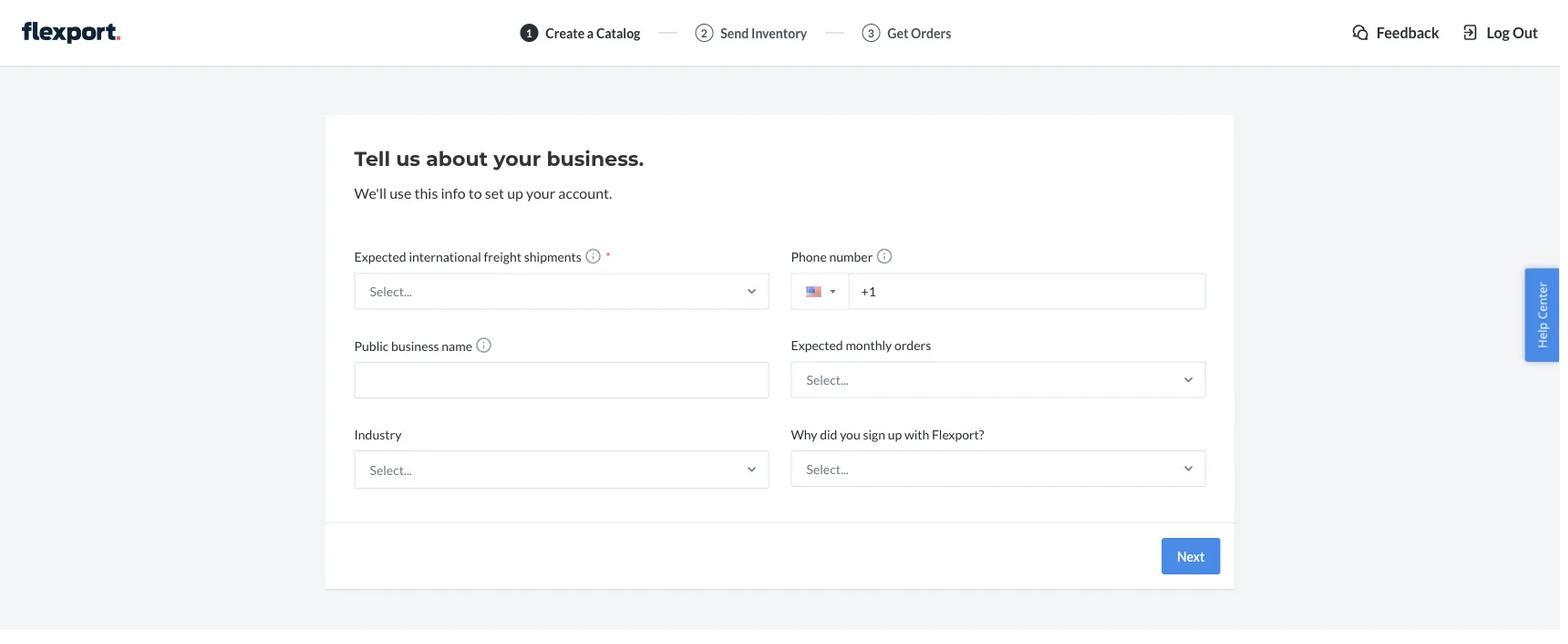 Task type: locate. For each thing, give the bounding box(es) containing it.
1 horizontal spatial expected
[[791, 337, 844, 353]]

freight
[[484, 249, 522, 264]]

industry
[[354, 426, 402, 442]]

info
[[441, 184, 466, 202]]

inventory
[[752, 25, 808, 41]]

we'll
[[354, 184, 387, 202]]

us
[[396, 146, 421, 171]]

united states: + 1 image
[[831, 290, 836, 294]]

business.
[[547, 146, 644, 171]]

0 horizontal spatial expected
[[354, 249, 407, 264]]

expected monthly orders
[[791, 337, 932, 353]]

monthly
[[846, 337, 892, 353]]

phone
[[791, 249, 827, 264]]

select...
[[370, 284, 412, 299], [807, 372, 849, 388], [807, 461, 849, 477], [370, 462, 412, 477]]

your up "set"
[[494, 146, 541, 171]]

orders
[[895, 337, 932, 353]]

1 (702) 123-4567 telephone field
[[791, 273, 1206, 310]]

up right sign at right bottom
[[888, 426, 902, 442]]

expected left monthly
[[791, 337, 844, 353]]

shipments
[[524, 249, 582, 264]]

0 vertical spatial expected
[[354, 249, 407, 264]]

orders
[[911, 25, 952, 41]]

select... down expected monthly orders
[[807, 372, 849, 388]]

expected
[[354, 249, 407, 264], [791, 337, 844, 353]]

select... for international
[[370, 284, 412, 299]]

0 horizontal spatial up
[[507, 184, 524, 202]]

international
[[409, 249, 482, 264]]

your left account.
[[526, 184, 556, 202]]

get
[[888, 25, 909, 41]]

use
[[390, 184, 412, 202]]

up right "set"
[[507, 184, 524, 202]]

select... down did
[[807, 461, 849, 477]]

expected international freight shipments
[[354, 249, 582, 264]]

set
[[485, 184, 505, 202]]

feedback
[[1377, 23, 1440, 41]]

log
[[1487, 23, 1511, 41]]

expected for expected monthly orders
[[791, 337, 844, 353]]

catalog
[[597, 25, 641, 41]]

None text field
[[354, 362, 770, 399]]

public
[[354, 338, 389, 353]]

select... up public at the bottom left of page
[[370, 284, 412, 299]]

expected down we'll
[[354, 249, 407, 264]]

1 vertical spatial expected
[[791, 337, 844, 353]]

flexport logo image
[[22, 22, 120, 44]]

with
[[905, 426, 930, 442]]

name
[[442, 338, 473, 353]]

why
[[791, 426, 818, 442]]

public business name
[[354, 338, 473, 353]]

up
[[507, 184, 524, 202], [888, 426, 902, 442]]

your
[[494, 146, 541, 171], [526, 184, 556, 202]]

1 vertical spatial up
[[888, 426, 902, 442]]



Task type: describe. For each thing, give the bounding box(es) containing it.
0 vertical spatial up
[[507, 184, 524, 202]]

1 horizontal spatial up
[[888, 426, 902, 442]]

select... down industry in the left bottom of the page
[[370, 462, 412, 477]]

log out
[[1487, 23, 1539, 41]]

this
[[415, 184, 438, 202]]

create
[[546, 25, 585, 41]]

sign
[[863, 426, 886, 442]]

get orders
[[888, 25, 952, 41]]

you
[[840, 426, 861, 442]]

send inventory
[[721, 25, 808, 41]]

help center button
[[1526, 268, 1561, 362]]

phone number
[[791, 249, 873, 264]]

why did you sign up with flexport?
[[791, 426, 985, 442]]

next
[[1178, 549, 1206, 564]]

help
[[1535, 323, 1551, 348]]

help center
[[1535, 282, 1551, 348]]

3
[[868, 26, 875, 39]]

next button
[[1162, 538, 1221, 575]]

about
[[426, 146, 488, 171]]

expected for expected international freight shipments
[[354, 249, 407, 264]]

account.
[[559, 184, 613, 202]]

a
[[587, 25, 594, 41]]

select... for monthly
[[807, 372, 849, 388]]

1 vertical spatial your
[[526, 184, 556, 202]]

business
[[391, 338, 439, 353]]

log out button
[[1462, 22, 1539, 43]]

center
[[1535, 282, 1551, 319]]

out
[[1513, 23, 1539, 41]]

we'll use this info to set up your account.
[[354, 184, 613, 202]]

select... for did
[[807, 461, 849, 477]]

feedback link
[[1352, 22, 1440, 43]]

flexport?
[[932, 426, 985, 442]]

create a catalog
[[546, 25, 641, 41]]

tell us about your business.
[[354, 146, 644, 171]]

number
[[830, 249, 873, 264]]

*
[[603, 249, 611, 264]]

2
[[701, 26, 708, 39]]

tell
[[354, 146, 390, 171]]

0 vertical spatial your
[[494, 146, 541, 171]]

to
[[469, 184, 482, 202]]

send
[[721, 25, 749, 41]]

1
[[526, 26, 533, 39]]

did
[[820, 426, 838, 442]]



Task type: vqa. For each thing, say whether or not it's contained in the screenshot.
WE'LL
yes



